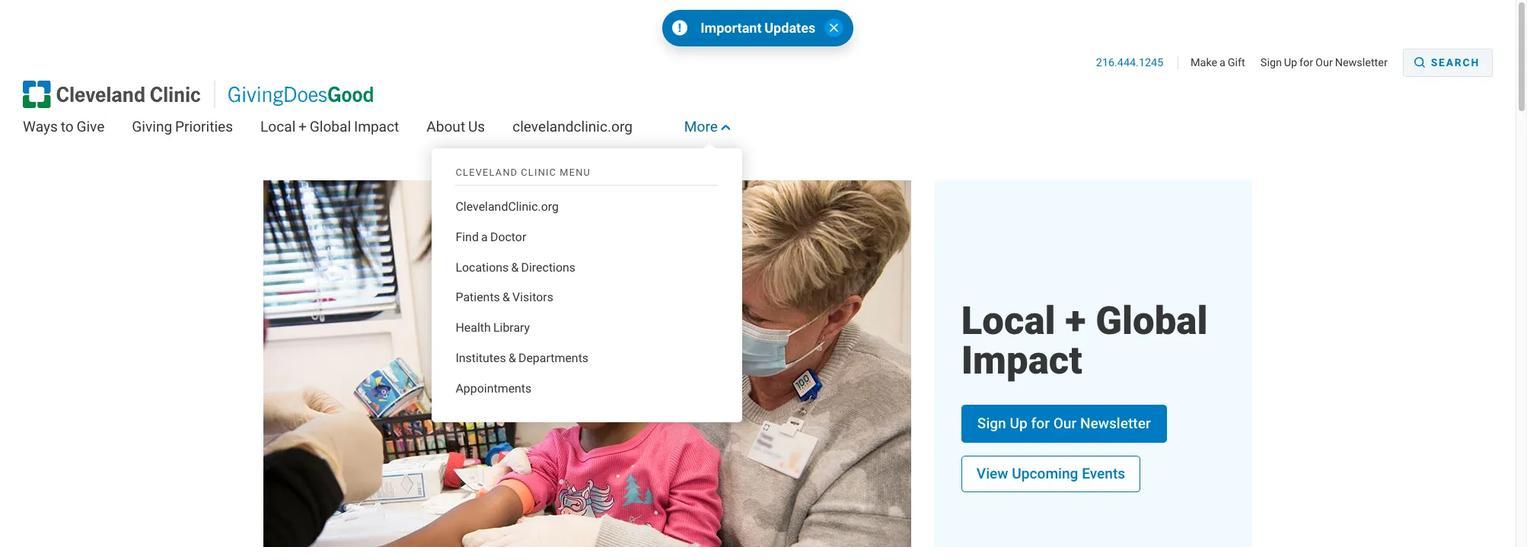 Task type: locate. For each thing, give the bounding box(es) containing it.
1 vertical spatial newsletter
[[1080, 415, 1151, 432]]

0 horizontal spatial for
[[1031, 415, 1050, 432]]

locations & directions link
[[456, 258, 718, 277]]

& down doctor
[[511, 259, 519, 274]]

clinic
[[521, 166, 557, 178]]

important
[[701, 19, 762, 36]]

local
[[260, 118, 296, 136], [961, 298, 1056, 343]]

0 horizontal spatial +
[[299, 118, 307, 136]]

1 vertical spatial local
[[961, 298, 1056, 343]]

1 vertical spatial a
[[481, 229, 488, 244]]

0 vertical spatial impact
[[354, 118, 399, 136]]

more link
[[684, 112, 730, 152]]

0 vertical spatial global
[[310, 118, 351, 136]]

1 horizontal spatial sign up for our newsletter
[[1261, 56, 1388, 70]]

giving priorities link
[[132, 112, 233, 152]]

visitors
[[512, 290, 553, 305]]

& left the visitors
[[502, 290, 510, 305]]

0 vertical spatial &
[[511, 259, 519, 274]]

0 vertical spatial for
[[1300, 56, 1313, 70]]

find a doctor
[[456, 229, 526, 244]]

search link
[[1403, 49, 1493, 77]]

for up upcoming
[[1031, 415, 1050, 432]]

1 vertical spatial global
[[1096, 298, 1208, 343]]

&
[[511, 259, 519, 274], [502, 290, 510, 305], [508, 350, 516, 365]]

more
[[684, 118, 721, 136]]

1 vertical spatial local + global impact
[[961, 298, 1208, 383]]

sign up for our newsletter link
[[1261, 56, 1400, 70], [961, 405, 1167, 443]]

a left gift
[[1220, 56, 1226, 70]]

1 vertical spatial our
[[1053, 415, 1077, 432]]

1 horizontal spatial local
[[961, 298, 1056, 343]]

local + global impact
[[260, 118, 399, 136], [961, 298, 1208, 383]]

+
[[299, 118, 307, 136], [1065, 298, 1086, 343]]

& inside 'link'
[[508, 350, 516, 365]]

0 vertical spatial sign up for our newsletter
[[1261, 56, 1388, 70]]

cleveland clinic nurse sits with young girl as she receives her shot. image
[[263, 181, 911, 547]]

1 horizontal spatial +
[[1065, 298, 1086, 343]]

locations & directions
[[456, 259, 576, 274]]

1 vertical spatial sign
[[977, 415, 1006, 432]]

0 horizontal spatial a
[[481, 229, 488, 244]]

0 horizontal spatial sign
[[977, 415, 1006, 432]]

doctor
[[490, 229, 526, 244]]

newsletter
[[1335, 56, 1388, 70], [1080, 415, 1151, 432]]

up up upcoming
[[1010, 415, 1028, 432]]

view upcoming events link
[[961, 456, 1141, 493]]

& for patients
[[502, 290, 510, 305]]

cleveland clinic giving does good logo image
[[23, 81, 373, 108]]

giving priorities
[[132, 118, 233, 136]]

1 horizontal spatial newsletter
[[1335, 56, 1388, 70]]

1 vertical spatial &
[[502, 290, 510, 305]]

& down library
[[508, 350, 516, 365]]

appointments link
[[456, 380, 718, 398]]

clevelandclinic.org
[[456, 199, 559, 214]]

health library link
[[456, 319, 718, 337]]

a for make
[[1220, 56, 1226, 70]]

1 horizontal spatial impact
[[961, 338, 1082, 383]]

0 horizontal spatial newsletter
[[1080, 415, 1151, 432]]

emergency icon image
[[672, 20, 687, 36]]

cleveland clinic menu
[[456, 166, 591, 178]]

0 vertical spatial a
[[1220, 56, 1226, 70]]

clevelandclinic.org
[[513, 118, 633, 136]]

up
[[1284, 56, 1297, 70], [1010, 415, 1028, 432]]

0 horizontal spatial sign up for our newsletter link
[[961, 405, 1167, 443]]

about us
[[427, 118, 485, 136]]

1 vertical spatial sign up for our newsletter
[[977, 415, 1151, 432]]

0 horizontal spatial global
[[310, 118, 351, 136]]

0 horizontal spatial up
[[1010, 415, 1028, 432]]

sign right gift
[[1261, 56, 1282, 70]]

ways
[[23, 118, 58, 136]]

1 horizontal spatial up
[[1284, 56, 1297, 70]]

0 horizontal spatial impact
[[354, 118, 399, 136]]

important updates
[[701, 19, 816, 36]]

ways to give
[[23, 118, 105, 136]]

1 horizontal spatial our
[[1316, 56, 1333, 70]]

gift
[[1228, 56, 1245, 70]]

our
[[1316, 56, 1333, 70], [1053, 415, 1077, 432]]

sign up the view
[[977, 415, 1006, 432]]

1 horizontal spatial a
[[1220, 56, 1226, 70]]

2 vertical spatial &
[[508, 350, 516, 365]]

sign
[[1261, 56, 1282, 70], [977, 415, 1006, 432]]

give
[[76, 118, 105, 136]]

a
[[1220, 56, 1226, 70], [481, 229, 488, 244]]

view upcoming events
[[977, 465, 1125, 483]]

make
[[1191, 56, 1217, 70]]

sign up for our newsletter
[[1261, 56, 1388, 70], [977, 415, 1151, 432]]

make a gift link
[[1191, 56, 1257, 70]]

0 vertical spatial sign up for our newsletter link
[[1261, 56, 1400, 70]]

menu
[[560, 166, 591, 178]]

for right gift
[[1300, 56, 1313, 70]]

local + global impact link
[[260, 112, 399, 152]]

216.444.1245 link
[[1096, 56, 1179, 70]]

global
[[310, 118, 351, 136], [1096, 298, 1208, 343]]

cleveland
[[456, 166, 518, 178]]

& for institutes
[[508, 350, 516, 365]]

impact
[[354, 118, 399, 136], [961, 338, 1082, 383]]

appointments
[[456, 381, 532, 396]]

1 vertical spatial up
[[1010, 415, 1028, 432]]

0 vertical spatial up
[[1284, 56, 1297, 70]]

1 horizontal spatial for
[[1300, 56, 1313, 70]]

for
[[1300, 56, 1313, 70], [1031, 415, 1050, 432]]

up right gift
[[1284, 56, 1297, 70]]

0 vertical spatial our
[[1316, 56, 1333, 70]]

a for find
[[481, 229, 488, 244]]

0 vertical spatial local
[[260, 118, 296, 136]]

1 horizontal spatial sign
[[1261, 56, 1282, 70]]

0 vertical spatial newsletter
[[1335, 56, 1388, 70]]

0 horizontal spatial local + global impact
[[260, 118, 399, 136]]

a right find
[[481, 229, 488, 244]]



Task type: describe. For each thing, give the bounding box(es) containing it.
institutes
[[456, 350, 506, 365]]

1 vertical spatial impact
[[961, 338, 1082, 383]]

important updates link
[[701, 19, 816, 36]]

clevelandclinic.org link
[[456, 198, 718, 216]]

departments
[[518, 350, 589, 365]]

patients
[[456, 290, 500, 305]]

0 horizontal spatial sign up for our newsletter
[[977, 415, 1151, 432]]

institutes & departments
[[456, 350, 589, 365]]

upcoming
[[1012, 465, 1078, 483]]

0 vertical spatial sign
[[1261, 56, 1282, 70]]

216.444.1245
[[1096, 56, 1166, 70]]

health library
[[456, 320, 530, 335]]

priorities
[[175, 118, 233, 136]]

us
[[468, 118, 485, 136]]

patients & visitors link
[[456, 289, 718, 307]]

events
[[1082, 465, 1125, 483]]

health
[[456, 320, 491, 335]]

to
[[61, 118, 74, 136]]

1 horizontal spatial sign up for our newsletter link
[[1261, 56, 1400, 70]]

& for locations
[[511, 259, 519, 274]]

updates
[[764, 19, 816, 36]]

1 vertical spatial +
[[1065, 298, 1086, 343]]

menu arrow icon image
[[721, 124, 730, 132]]

0 vertical spatial +
[[299, 118, 307, 136]]

library
[[493, 320, 530, 335]]

locations
[[456, 259, 509, 274]]

0 horizontal spatial local
[[260, 118, 296, 136]]

about
[[427, 118, 465, 136]]

make a gift
[[1191, 56, 1245, 70]]

clevelandclinic.org link
[[513, 112, 633, 152]]

giving
[[132, 118, 172, 136]]

0 vertical spatial local + global impact
[[260, 118, 399, 136]]

patients & visitors
[[456, 290, 553, 305]]

1 horizontal spatial local + global impact
[[961, 298, 1208, 383]]

find a doctor link
[[456, 228, 718, 246]]

1 vertical spatial for
[[1031, 415, 1050, 432]]

find
[[456, 229, 479, 244]]

1 horizontal spatial global
[[1096, 298, 1208, 343]]

view
[[977, 465, 1008, 483]]

ways to give link
[[23, 112, 105, 152]]

institutes & departments link
[[456, 349, 718, 368]]

0 horizontal spatial our
[[1053, 415, 1077, 432]]

1 vertical spatial sign up for our newsletter link
[[961, 405, 1167, 443]]

about us link
[[427, 112, 485, 152]]

directions
[[521, 259, 576, 274]]

search
[[1431, 56, 1480, 69]]



Task type: vqa. For each thing, say whether or not it's contained in the screenshot.
give
yes



